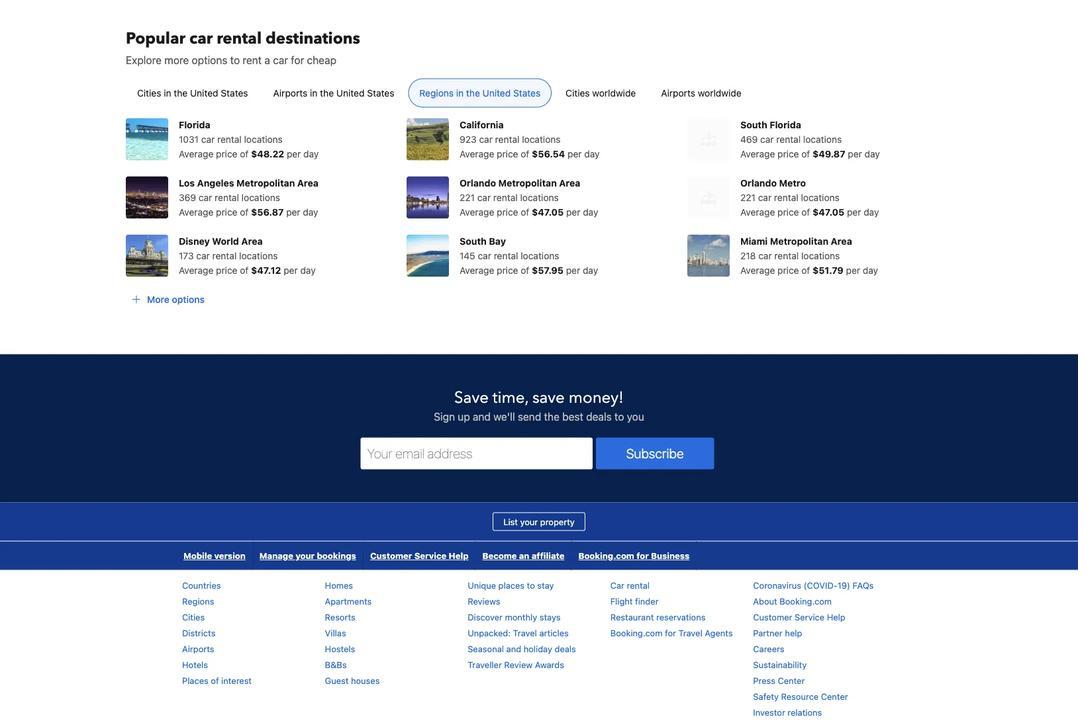 Task type: vqa. For each thing, say whether or not it's contained in the screenshot.
first '·' from right
no



Task type: describe. For each thing, give the bounding box(es) containing it.
coronavirus (covid-19) faqs link
[[753, 581, 874, 591]]

service inside coronavirus (covid-19) faqs about booking.com customer service help partner help careers sustainability press center safety resource center investor relations
[[795, 613, 825, 622]]

car right a
[[273, 54, 288, 66]]

price inside orlando metro 221 car rental locations average price of $47.05 per day
[[778, 207, 799, 217]]

manage
[[260, 551, 293, 561]]

cheap car rental in florida image
[[126, 118, 168, 160]]

villas link
[[325, 628, 346, 638]]

to inside unique places to stay reviews discover monthly stays unpacked: travel articles seasonal and holiday deals traveller review awards
[[527, 581, 535, 591]]

day inside orlando metropolitan area 221 car rental locations average price of $47.05 per day
[[583, 207, 598, 217]]

per inside los angeles metropolitan area 369 car rental locations average price of $56.87 per day
[[286, 207, 300, 217]]

places of interest link
[[182, 676, 252, 686]]

of inside florida 1031 car rental locations average price of $48.22 per day
[[240, 148, 249, 159]]

price inside orlando metropolitan area 221 car rental locations average price of $47.05 per day
[[497, 207, 518, 217]]

day inside disney world area 173 car rental locations average price of $47.12 per day
[[300, 265, 316, 276]]

seasonal
[[468, 644, 504, 654]]

price inside florida 1031 car rental locations average price of $48.22 per day
[[216, 148, 237, 159]]

per inside the south bay 145 car rental locations average price of $57.95 per day
[[566, 265, 580, 276]]

florida inside "south florida 469 car rental locations average price of $49.87 per day"
[[770, 119, 801, 130]]

unique places to stay link
[[468, 581, 554, 591]]

locations inside los angeles metropolitan area 369 car rental locations average price of $56.87 per day
[[242, 192, 280, 203]]

become an affiliate link
[[476, 542, 571, 570]]

florida inside florida 1031 car rental locations average price of $48.22 per day
[[179, 119, 210, 130]]

923
[[460, 134, 477, 145]]

average inside orlando metropolitan area 221 car rental locations average price of $47.05 per day
[[460, 207, 494, 217]]

unique places to stay reviews discover monthly stays unpacked: travel articles seasonal and holiday deals traveller review awards
[[468, 581, 576, 670]]

$49.87
[[813, 148, 846, 159]]

agents
[[705, 628, 733, 638]]

locations inside florida 1031 car rental locations average price of $48.22 per day
[[244, 134, 283, 145]]

145
[[460, 250, 475, 261]]

day inside california 923 car rental locations average price of $56.54 per day
[[584, 148, 600, 159]]

average inside the south bay 145 car rental locations average price of $57.95 per day
[[460, 265, 494, 276]]

travel inside unique places to stay reviews discover monthly stays unpacked: travel articles seasonal and holiday deals traveller review awards
[[513, 628, 537, 638]]

cheap car rental in disney world area image
[[126, 235, 168, 277]]

average inside florida 1031 car rental locations average price of $48.22 per day
[[179, 148, 213, 159]]

car inside "south florida 469 car rental locations average price of $49.87 per day"
[[760, 134, 774, 145]]

sign
[[434, 411, 455, 423]]

per inside california 923 car rental locations average price of $56.54 per day
[[568, 148, 582, 159]]

united for regions
[[483, 87, 511, 98]]

of inside countries regions cities districts airports hotels places of interest
[[211, 676, 219, 686]]

1 horizontal spatial center
[[821, 692, 848, 702]]

airports in the united states
[[273, 87, 394, 98]]

car inside orlando metropolitan area 221 car rental locations average price of $47.05 per day
[[477, 192, 491, 203]]

travel inside car rental flight finder restaurant reservations booking.com for travel agents
[[679, 628, 703, 638]]

time,
[[493, 387, 528, 409]]

car inside the south bay 145 car rental locations average price of $57.95 per day
[[478, 250, 491, 261]]

regions link
[[182, 597, 214, 607]]

metropolitan inside los angeles metropolitan area 369 car rental locations average price of $56.87 per day
[[236, 177, 295, 188]]

navigation inside save time, save money! footer
[[177, 542, 697, 570]]

b&bs link
[[325, 660, 347, 670]]

stay
[[537, 581, 554, 591]]

places
[[499, 581, 525, 591]]

$47.12
[[251, 265, 281, 276]]

regions inside "button"
[[420, 87, 454, 98]]

sustainability
[[753, 660, 807, 670]]

awards
[[535, 660, 564, 670]]

help inside coronavirus (covid-19) faqs about booking.com customer service help partner help careers sustainability press center safety resource center investor relations
[[827, 613, 846, 622]]

per inside florida 1031 car rental locations average price of $48.22 per day
[[287, 148, 301, 159]]

california 923 car rental locations average price of $56.54 per day
[[460, 119, 600, 159]]

angeles
[[197, 177, 234, 188]]

car inside miami metropolitan area 218 car rental locations average price of $51.79 per day
[[759, 250, 772, 261]]

rental inside florida 1031 car rental locations average price of $48.22 per day
[[217, 134, 242, 145]]

destinations
[[266, 28, 360, 50]]

221 inside orlando metro 221 car rental locations average price of $47.05 per day
[[740, 192, 756, 203]]

cheap car rental in orlando metropolitan area image
[[407, 176, 449, 219]]

locations inside orlando metro 221 car rental locations average price of $47.05 per day
[[801, 192, 840, 203]]

states for regions in the united states
[[513, 87, 541, 98]]

south florida 469 car rental locations average price of $49.87 per day
[[740, 119, 880, 159]]

money!
[[569, 387, 624, 409]]

1 vertical spatial for
[[637, 551, 649, 561]]

locations inside california 923 car rental locations average price of $56.54 per day
[[522, 134, 561, 145]]

worldwide for cities worldwide
[[592, 87, 636, 98]]

guest
[[325, 676, 349, 686]]

per inside orlando metropolitan area 221 car rental locations average price of $47.05 per day
[[566, 207, 581, 217]]

and inside unique places to stay reviews discover monthly stays unpacked: travel articles seasonal and holiday deals traveller review awards
[[506, 644, 521, 654]]

cities for cities in the united states
[[137, 87, 161, 98]]

monthly
[[505, 613, 537, 622]]

popular car rental destinations explore more options to rent a car for cheap
[[126, 28, 360, 66]]

los angeles metropolitan area 369 car rental locations average price of $56.87 per day
[[179, 177, 319, 217]]

metro
[[779, 177, 806, 188]]

day inside orlando metro 221 car rental locations average price of $47.05 per day
[[864, 207, 879, 217]]

best
[[562, 411, 583, 423]]

discover monthly stays link
[[468, 613, 561, 622]]

locations inside orlando metropolitan area 221 car rental locations average price of $47.05 per day
[[520, 192, 559, 203]]

day inside miami metropolitan area 218 car rental locations average price of $51.79 per day
[[863, 265, 878, 276]]

cheap car rental in miami metropolitan area image
[[688, 235, 730, 277]]

in for cities
[[164, 87, 171, 98]]

help
[[785, 628, 802, 638]]

reviews
[[468, 597, 500, 607]]

investor relations link
[[753, 708, 822, 718]]

0 horizontal spatial service
[[414, 551, 447, 561]]

popular
[[126, 28, 186, 50]]

miami metropolitan area 218 car rental locations average price of $51.79 per day
[[740, 236, 878, 276]]

price inside the south bay 145 car rental locations average price of $57.95 per day
[[497, 265, 518, 276]]

the for airports
[[320, 87, 334, 98]]

relations
[[788, 708, 822, 718]]

rent
[[243, 54, 262, 66]]

airports inside countries regions cities districts airports hotels places of interest
[[182, 644, 214, 654]]

$57.95
[[532, 265, 564, 276]]

houses
[[351, 676, 380, 686]]

locations inside disney world area 173 car rental locations average price of $47.12 per day
[[239, 250, 278, 261]]

more options
[[147, 294, 205, 305]]

of inside los angeles metropolitan area 369 car rental locations average price of $56.87 per day
[[240, 207, 249, 217]]

airports for airports in the united states
[[273, 87, 308, 98]]

stays
[[540, 613, 561, 622]]

19)
[[838, 581, 850, 591]]

locations inside miami metropolitan area 218 car rental locations average price of $51.79 per day
[[801, 250, 840, 261]]

rental inside popular car rental destinations explore more options to rent a car for cheap
[[217, 28, 262, 50]]

sustainability link
[[753, 660, 807, 670]]

florida 1031 car rental locations average price of $48.22 per day
[[179, 119, 319, 159]]

day inside the south bay 145 car rental locations average price of $57.95 per day
[[583, 265, 598, 276]]

average inside "south florida 469 car rental locations average price of $49.87 per day"
[[740, 148, 775, 159]]

homes link
[[325, 581, 353, 591]]

for inside car rental flight finder restaurant reservations booking.com for travel agents
[[665, 628, 676, 638]]

customer service help
[[370, 551, 469, 561]]

the inside "save time, save money! sign up and we'll send the best deals to you"
[[544, 411, 560, 423]]

los
[[179, 177, 195, 188]]

rental inside los angeles metropolitan area 369 car rental locations average price of $56.87 per day
[[215, 192, 239, 203]]

villas
[[325, 628, 346, 638]]

unpacked: travel articles link
[[468, 628, 569, 638]]

average inside orlando metro 221 car rental locations average price of $47.05 per day
[[740, 207, 775, 217]]

price inside california 923 car rental locations average price of $56.54 per day
[[497, 148, 518, 159]]

car inside california 923 car rental locations average price of $56.54 per day
[[479, 134, 493, 145]]

$56.87
[[251, 207, 284, 217]]

in for regions
[[456, 87, 464, 98]]

press
[[753, 676, 776, 686]]

mobile version
[[183, 551, 246, 561]]

cheap car rental in california image
[[407, 118, 449, 160]]

regions in the united states
[[420, 87, 541, 98]]

apartments
[[325, 597, 372, 607]]

1031
[[179, 134, 199, 145]]

orlando metro 221 car rental locations average price of $47.05 per day
[[740, 177, 879, 217]]

world
[[212, 236, 239, 247]]

of inside disney world area 173 car rental locations average price of $47.12 per day
[[240, 265, 249, 276]]

countries regions cities districts airports hotels places of interest
[[182, 581, 252, 686]]

to inside popular car rental destinations explore more options to rent a car for cheap
[[230, 54, 240, 66]]

cities worldwide
[[566, 87, 636, 98]]

reservations
[[656, 613, 706, 622]]

guest houses link
[[325, 676, 380, 686]]

price inside los angeles metropolitan area 369 car rental locations average price of $56.87 per day
[[216, 207, 237, 217]]

homes apartments resorts villas hostels b&bs guest houses
[[325, 581, 380, 686]]

of inside the south bay 145 car rental locations average price of $57.95 per day
[[521, 265, 529, 276]]

send
[[518, 411, 541, 423]]

car right popular
[[189, 28, 213, 50]]

hotels link
[[182, 660, 208, 670]]

your for list
[[520, 517, 538, 527]]

bookings
[[317, 551, 356, 561]]

california
[[460, 119, 504, 130]]

area for orlando metropolitan area 221 car rental locations average price of $47.05 per day
[[559, 177, 581, 188]]

districts
[[182, 628, 216, 638]]

orlando for 221
[[460, 177, 496, 188]]

districts link
[[182, 628, 216, 638]]

locations inside "south florida 469 car rental locations average price of $49.87 per day"
[[803, 134, 842, 145]]

homes
[[325, 581, 353, 591]]

rental inside car rental flight finder restaurant reservations booking.com for travel agents
[[627, 581, 650, 591]]

countries
[[182, 581, 221, 591]]

about booking.com link
[[753, 597, 832, 607]]

south for 469
[[740, 119, 768, 130]]

coronavirus
[[753, 581, 801, 591]]

cities inside countries regions cities districts airports hotels places of interest
[[182, 613, 205, 622]]

173
[[179, 250, 194, 261]]



Task type: locate. For each thing, give the bounding box(es) containing it.
1 horizontal spatial cities
[[182, 613, 205, 622]]

car
[[611, 581, 625, 591]]

0 horizontal spatial center
[[778, 676, 805, 686]]

in for airports
[[310, 87, 318, 98]]

become an affiliate
[[483, 551, 565, 561]]

the inside regions in the united states "button"
[[466, 87, 480, 98]]

1 in from the left
[[164, 87, 171, 98]]

states for airports in the united states
[[367, 87, 394, 98]]

0 horizontal spatial customer service help link
[[364, 542, 475, 570]]

0 vertical spatial service
[[414, 551, 447, 561]]

price up metro at right
[[778, 148, 799, 159]]

2 horizontal spatial cities
[[566, 87, 590, 98]]

states inside regions in the united states "button"
[[513, 87, 541, 98]]

options inside popular car rental destinations explore more options to rent a car for cheap
[[192, 54, 227, 66]]

car rental link
[[611, 581, 650, 591]]

average down 923
[[460, 148, 494, 159]]

cheap car rental in los angeles metropolitan area image
[[126, 176, 168, 219]]

1 vertical spatial deals
[[555, 644, 576, 654]]

1 horizontal spatial regions
[[420, 87, 454, 98]]

of inside orlando metropolitan area 221 car rental locations average price of $47.05 per day
[[521, 207, 529, 217]]

more
[[147, 294, 169, 305]]

regions down countries link
[[182, 597, 214, 607]]

2 vertical spatial booking.com
[[611, 628, 663, 638]]

of inside miami metropolitan area 218 car rental locations average price of $51.79 per day
[[802, 265, 810, 276]]

2 $47.05 from the left
[[813, 207, 845, 217]]

0 horizontal spatial $47.05
[[532, 207, 564, 217]]

0 horizontal spatial 221
[[460, 192, 475, 203]]

car down california
[[479, 134, 493, 145]]

car up bay
[[477, 192, 491, 203]]

0 horizontal spatial orlando
[[460, 177, 496, 188]]

per right $47.12
[[284, 265, 298, 276]]

1 vertical spatial and
[[506, 644, 521, 654]]

the up california
[[466, 87, 480, 98]]

to
[[230, 54, 240, 66], [615, 411, 624, 423], [527, 581, 535, 591]]

average
[[179, 148, 213, 159], [460, 148, 494, 159], [740, 148, 775, 159], [179, 207, 213, 217], [460, 207, 494, 217], [740, 207, 775, 217], [179, 265, 213, 276], [460, 265, 494, 276], [740, 265, 775, 276]]

1 horizontal spatial metropolitan
[[498, 177, 557, 188]]

area
[[297, 177, 319, 188], [559, 177, 581, 188], [241, 236, 263, 247], [831, 236, 852, 247]]

united
[[190, 87, 218, 98], [336, 87, 365, 98], [483, 87, 511, 98]]

average down 1031
[[179, 148, 213, 159]]

1 horizontal spatial in
[[310, 87, 318, 98]]

regions
[[420, 87, 454, 98], [182, 597, 214, 607]]

you
[[627, 411, 644, 423]]

south up 469
[[740, 119, 768, 130]]

area inside miami metropolitan area 218 car rental locations average price of $51.79 per day
[[831, 236, 852, 247]]

average down 369 in the top left of the page
[[179, 207, 213, 217]]

1 horizontal spatial worldwide
[[698, 87, 742, 98]]

rental down california
[[495, 134, 520, 145]]

rental up bay
[[493, 192, 518, 203]]

0 vertical spatial deals
[[586, 411, 612, 423]]

2 travel from the left
[[679, 628, 703, 638]]

and up traveller review awards link
[[506, 644, 521, 654]]

0 horizontal spatial deals
[[555, 644, 576, 654]]

south bay 145 car rental locations average price of $57.95 per day
[[460, 236, 598, 276]]

in up california
[[456, 87, 464, 98]]

0 horizontal spatial florida
[[179, 119, 210, 130]]

about
[[753, 597, 777, 607]]

and right up
[[473, 411, 491, 423]]

2 horizontal spatial metropolitan
[[770, 236, 829, 247]]

to left rent
[[230, 54, 240, 66]]

0 horizontal spatial united
[[190, 87, 218, 98]]

subscribe
[[626, 446, 684, 462]]

0 horizontal spatial for
[[291, 54, 304, 66]]

booking.com up car
[[579, 551, 635, 561]]

disney world area 173 car rental locations average price of $47.12 per day
[[179, 236, 316, 276]]

for left cheap
[[291, 54, 304, 66]]

1 horizontal spatial south
[[740, 119, 768, 130]]

221 right cheap car rental in orlando metro image
[[740, 192, 756, 203]]

car right 1031
[[201, 134, 215, 145]]

traveller review awards link
[[468, 660, 564, 670]]

locations up the '$56.87'
[[242, 192, 280, 203]]

car inside los angeles metropolitan area 369 car rental locations average price of $56.87 per day
[[199, 192, 212, 203]]

per right "$51.79"
[[846, 265, 860, 276]]

deals inside unique places to stay reviews discover monthly stays unpacked: travel articles seasonal and holiday deals traveller review awards
[[555, 644, 576, 654]]

to inside "save time, save money! sign up and we'll send the best deals to you"
[[615, 411, 624, 423]]

1 horizontal spatial orlando
[[740, 177, 777, 188]]

car inside disney world area 173 car rental locations average price of $47.12 per day
[[196, 250, 210, 261]]

rental inside the south bay 145 car rental locations average price of $57.95 per day
[[494, 250, 518, 261]]

0 vertical spatial customer service help link
[[364, 542, 475, 570]]

center up resource
[[778, 676, 805, 686]]

day inside "south florida 469 car rental locations average price of $49.87 per day"
[[865, 148, 880, 159]]

1 horizontal spatial and
[[506, 644, 521, 654]]

0 horizontal spatial airports
[[182, 644, 214, 654]]

rental down bay
[[494, 250, 518, 261]]

of down metro at right
[[802, 207, 810, 217]]

up
[[458, 411, 470, 423]]

help inside "customer service help" link
[[449, 551, 469, 561]]

1 horizontal spatial united
[[336, 87, 365, 98]]

airports link
[[182, 644, 214, 654]]

0 vertical spatial help
[[449, 551, 469, 561]]

2 horizontal spatial states
[[513, 87, 541, 98]]

rental inside california 923 car rental locations average price of $56.54 per day
[[495, 134, 520, 145]]

0 vertical spatial south
[[740, 119, 768, 130]]

restaurant
[[611, 613, 654, 622]]

average down 145
[[460, 265, 494, 276]]

orlando
[[460, 177, 496, 188], [740, 177, 777, 188]]

finder
[[635, 597, 659, 607]]

221 inside orlando metropolitan area 221 car rental locations average price of $47.05 per day
[[460, 192, 475, 203]]

orlando for car
[[740, 177, 777, 188]]

metropolitan inside orlando metropolitan area 221 car rental locations average price of $47.05 per day
[[498, 177, 557, 188]]

center
[[778, 676, 805, 686], [821, 692, 848, 702]]

average down 469
[[740, 148, 775, 159]]

$56.54
[[532, 148, 565, 159]]

south for 145
[[460, 236, 487, 247]]

review
[[504, 660, 533, 670]]

1 vertical spatial options
[[172, 294, 205, 305]]

more
[[164, 54, 189, 66]]

price inside miami metropolitan area 218 car rental locations average price of $51.79 per day
[[778, 265, 799, 276]]

of inside orlando metro 221 car rental locations average price of $47.05 per day
[[802, 207, 810, 217]]

faqs
[[853, 581, 874, 591]]

1 vertical spatial your
[[296, 551, 315, 561]]

articles
[[539, 628, 569, 638]]

for left business
[[637, 551, 649, 561]]

1 united from the left
[[190, 87, 218, 98]]

2 221 from the left
[[740, 192, 756, 203]]

partner
[[753, 628, 783, 638]]

2 horizontal spatial airports
[[661, 87, 695, 98]]

booking.com inside car rental flight finder restaurant reservations booking.com for travel agents
[[611, 628, 663, 638]]

in inside "button"
[[456, 87, 464, 98]]

$47.05 inside orlando metro 221 car rental locations average price of $47.05 per day
[[813, 207, 845, 217]]

rental
[[217, 28, 262, 50], [217, 134, 242, 145], [495, 134, 520, 145], [777, 134, 801, 145], [215, 192, 239, 203], [493, 192, 518, 203], [774, 192, 799, 203], [212, 250, 237, 261], [494, 250, 518, 261], [775, 250, 799, 261], [627, 581, 650, 591]]

0 horizontal spatial metropolitan
[[236, 177, 295, 188]]

tab list
[[115, 78, 963, 108]]

states for cities in the united states
[[221, 87, 248, 98]]

0 horizontal spatial in
[[164, 87, 171, 98]]

0 horizontal spatial customer
[[370, 551, 412, 561]]

0 vertical spatial your
[[520, 517, 538, 527]]

navigation
[[177, 542, 697, 570]]

1 vertical spatial help
[[827, 613, 846, 622]]

customer inside "navigation"
[[370, 551, 412, 561]]

navigation containing mobile version
[[177, 542, 697, 570]]

per up the south bay 145 car rental locations average price of $57.95 per day
[[566, 207, 581, 217]]

(covid-
[[804, 581, 838, 591]]

the inside cities in the united states button
[[174, 87, 188, 98]]

regions inside countries regions cities districts airports hotels places of interest
[[182, 597, 214, 607]]

2 horizontal spatial united
[[483, 87, 511, 98]]

0 vertical spatial to
[[230, 54, 240, 66]]

rental right 469
[[777, 134, 801, 145]]

of left "$51.79"
[[802, 265, 810, 276]]

states
[[221, 87, 248, 98], [367, 87, 394, 98], [513, 87, 541, 98]]

metropolitan for orlando metropolitan area
[[498, 177, 557, 188]]

airports up cheap car rental in south florida image on the top right
[[661, 87, 695, 98]]

area inside orlando metropolitan area 221 car rental locations average price of $47.05 per day
[[559, 177, 581, 188]]

cheap car rental in south florida image
[[688, 118, 730, 160]]

regions in the united states button
[[408, 78, 552, 107]]

car inside florida 1031 car rental locations average price of $48.22 per day
[[201, 134, 215, 145]]

help up unique on the left of page
[[449, 551, 469, 561]]

booking.com down coronavirus (covid-19) faqs link
[[780, 597, 832, 607]]

1 horizontal spatial customer service help link
[[753, 613, 846, 622]]

resource
[[781, 692, 819, 702]]

0 horizontal spatial regions
[[182, 597, 214, 607]]

1 vertical spatial center
[[821, 692, 848, 702]]

area inside los angeles metropolitan area 369 car rental locations average price of $56.87 per day
[[297, 177, 319, 188]]

travel up seasonal and holiday deals link at bottom
[[513, 628, 537, 638]]

average down 173
[[179, 265, 213, 276]]

metropolitan down $56.54
[[498, 177, 557, 188]]

per right $48.22
[[287, 148, 301, 159]]

1 horizontal spatial customer
[[753, 613, 792, 622]]

per right $49.87
[[848, 148, 862, 159]]

1 vertical spatial regions
[[182, 597, 214, 607]]

of left $48.22
[[240, 148, 249, 159]]

average inside los angeles metropolitan area 369 car rental locations average price of $56.87 per day
[[179, 207, 213, 217]]

3 states from the left
[[513, 87, 541, 98]]

locations
[[244, 134, 283, 145], [522, 134, 561, 145], [803, 134, 842, 145], [242, 192, 280, 203], [520, 192, 559, 203], [801, 192, 840, 203], [239, 250, 278, 261], [521, 250, 559, 261], [801, 250, 840, 261]]

1 florida from the left
[[179, 119, 210, 130]]

Your email address email field
[[361, 438, 593, 470]]

customer up partner
[[753, 613, 792, 622]]

for down the reservations
[[665, 628, 676, 638]]

1 horizontal spatial your
[[520, 517, 538, 527]]

booking.com inside coronavirus (covid-19) faqs about booking.com customer service help partner help careers sustainability press center safety resource center investor relations
[[780, 597, 832, 607]]

2 horizontal spatial for
[[665, 628, 676, 638]]

rental inside orlando metropolitan area 221 car rental locations average price of $47.05 per day
[[493, 192, 518, 203]]

1 horizontal spatial $47.05
[[813, 207, 845, 217]]

average inside california 923 car rental locations average price of $56.54 per day
[[460, 148, 494, 159]]

price down world
[[216, 265, 237, 276]]

customer service help link for become an affiliate
[[364, 542, 475, 570]]

metropolitan for miami metropolitan area
[[770, 236, 829, 247]]

car
[[189, 28, 213, 50], [273, 54, 288, 66], [201, 134, 215, 145], [479, 134, 493, 145], [760, 134, 774, 145], [199, 192, 212, 203], [477, 192, 491, 203], [758, 192, 772, 203], [196, 250, 210, 261], [478, 250, 491, 261], [759, 250, 772, 261]]

of left $49.87
[[802, 148, 810, 159]]

rental down metro at right
[[774, 192, 799, 203]]

rental down the "angeles"
[[215, 192, 239, 203]]

1 states from the left
[[221, 87, 248, 98]]

florida up metro at right
[[770, 119, 801, 130]]

2 orlando from the left
[[740, 177, 777, 188]]

resorts
[[325, 613, 356, 622]]

locations down $56.54
[[520, 192, 559, 203]]

worldwide
[[592, 87, 636, 98], [698, 87, 742, 98]]

2 vertical spatial for
[[665, 628, 676, 638]]

list
[[504, 517, 518, 527]]

average up bay
[[460, 207, 494, 217]]

united down cheap
[[336, 87, 365, 98]]

area for disney world area 173 car rental locations average price of $47.12 per day
[[241, 236, 263, 247]]

mobile version link
[[177, 542, 252, 570]]

deals down the money!
[[586, 411, 612, 423]]

cities in the united states button
[[126, 78, 259, 107]]

price up bay
[[497, 207, 518, 217]]

orlando left metro at right
[[740, 177, 777, 188]]

the down cheap
[[320, 87, 334, 98]]

2 states from the left
[[367, 87, 394, 98]]

0 horizontal spatial worldwide
[[592, 87, 636, 98]]

united for cities
[[190, 87, 218, 98]]

states inside cities in the united states button
[[221, 87, 248, 98]]

1 horizontal spatial help
[[827, 613, 846, 622]]

and inside "save time, save money! sign up and we'll send the best deals to you"
[[473, 411, 491, 423]]

metropolitan up the '$56.87'
[[236, 177, 295, 188]]

of inside "south florida 469 car rental locations average price of $49.87 per day"
[[802, 148, 810, 159]]

airports worldwide button
[[650, 78, 753, 107]]

locations up "$51.79"
[[801, 250, 840, 261]]

your inside 'link'
[[296, 551, 315, 561]]

holiday
[[524, 644, 552, 654]]

price down metro at right
[[778, 207, 799, 217]]

price left "$51.79"
[[778, 265, 799, 276]]

of left the '$56.87'
[[240, 207, 249, 217]]

airports in the united states button
[[262, 78, 406, 107]]

to left stay
[[527, 581, 535, 591]]

0 vertical spatial and
[[473, 411, 491, 423]]

rental inside orlando metro 221 car rental locations average price of $47.05 per day
[[774, 192, 799, 203]]

customer service help link for partner help
[[753, 613, 846, 622]]

2 united from the left
[[336, 87, 365, 98]]

manage your bookings link
[[253, 542, 363, 570]]

price up world
[[216, 207, 237, 217]]

1 vertical spatial customer service help link
[[753, 613, 846, 622]]

cities worldwide button
[[554, 78, 647, 107]]

rental down world
[[212, 250, 237, 261]]

reviews link
[[468, 597, 500, 607]]

1 orlando from the left
[[460, 177, 496, 188]]

2 in from the left
[[310, 87, 318, 98]]

1 $47.05 from the left
[[532, 207, 564, 217]]

united up california
[[483, 87, 511, 98]]

rental right 218
[[775, 250, 799, 261]]

0 horizontal spatial states
[[221, 87, 248, 98]]

0 vertical spatial customer
[[370, 551, 412, 561]]

1 vertical spatial south
[[460, 236, 487, 247]]

hostels
[[325, 644, 355, 654]]

locations up $49.87
[[803, 134, 842, 145]]

locations down metro at right
[[801, 192, 840, 203]]

booking.com inside booking.com for business link
[[579, 551, 635, 561]]

1 horizontal spatial airports
[[273, 87, 308, 98]]

3 united from the left
[[483, 87, 511, 98]]

0 horizontal spatial travel
[[513, 628, 537, 638]]

1 horizontal spatial deals
[[586, 411, 612, 423]]

your right list
[[520, 517, 538, 527]]

day
[[303, 148, 319, 159], [584, 148, 600, 159], [865, 148, 880, 159], [303, 207, 318, 217], [583, 207, 598, 217], [864, 207, 879, 217], [300, 265, 316, 276], [583, 265, 598, 276], [863, 265, 878, 276]]

car right 145
[[478, 250, 491, 261]]

cities for cities worldwide
[[566, 87, 590, 98]]

partner help link
[[753, 628, 802, 638]]

1 horizontal spatial travel
[[679, 628, 703, 638]]

per inside miami metropolitan area 218 car rental locations average price of $51.79 per day
[[846, 265, 860, 276]]

$47.05 up the south bay 145 car rental locations average price of $57.95 per day
[[532, 207, 564, 217]]

your
[[520, 517, 538, 527], [296, 551, 315, 561]]

united inside "button"
[[483, 87, 511, 98]]

cheap car rental in orlando metro image
[[688, 176, 730, 219]]

price down california
[[497, 148, 518, 159]]

cheap car rental in south bay image
[[407, 235, 449, 277]]

customer service help link
[[364, 542, 475, 570], [753, 613, 846, 622]]

1 vertical spatial service
[[795, 613, 825, 622]]

0 vertical spatial center
[[778, 676, 805, 686]]

price up the "angeles"
[[216, 148, 237, 159]]

in inside button
[[164, 87, 171, 98]]

area for miami metropolitan area 218 car rental locations average price of $51.79 per day
[[831, 236, 852, 247]]

your for manage
[[296, 551, 315, 561]]

tab list containing cities in the united states
[[115, 78, 963, 108]]

center up relations
[[821, 692, 848, 702]]

day inside los angeles metropolitan area 369 car rental locations average price of $56.87 per day
[[303, 207, 318, 217]]

investor
[[753, 708, 785, 718]]

1 travel from the left
[[513, 628, 537, 638]]

in down cheap
[[310, 87, 318, 98]]

1 vertical spatial customer
[[753, 613, 792, 622]]

1 221 from the left
[[460, 192, 475, 203]]

for inside popular car rental destinations explore more options to rent a car for cheap
[[291, 54, 304, 66]]

locations up $56.54
[[522, 134, 561, 145]]

0 horizontal spatial and
[[473, 411, 491, 423]]

1 vertical spatial to
[[615, 411, 624, 423]]

per right the '$56.87'
[[286, 207, 300, 217]]

become
[[483, 551, 517, 561]]

$47.05 inside orlando metropolitan area 221 car rental locations average price of $47.05 per day
[[532, 207, 564, 217]]

airports down districts link
[[182, 644, 214, 654]]

0 horizontal spatial cities
[[137, 87, 161, 98]]

car right 173
[[196, 250, 210, 261]]

0 horizontal spatial your
[[296, 551, 315, 561]]

locations up $48.22
[[244, 134, 283, 145]]

1 vertical spatial booking.com
[[780, 597, 832, 607]]

0 horizontal spatial help
[[449, 551, 469, 561]]

218
[[740, 250, 756, 261]]

$47.05 up miami metropolitan area 218 car rental locations average price of $51.79 per day
[[813, 207, 845, 217]]

car down the "angeles"
[[199, 192, 212, 203]]

airports down cheap
[[273, 87, 308, 98]]

in down more
[[164, 87, 171, 98]]

price down bay
[[497, 265, 518, 276]]

mobile
[[183, 551, 212, 561]]

car right 218
[[759, 250, 772, 261]]

locations inside the south bay 145 car rental locations average price of $57.95 per day
[[521, 250, 559, 261]]

price inside "south florida 469 car rental locations average price of $49.87 per day"
[[778, 148, 799, 159]]

2 horizontal spatial in
[[456, 87, 464, 98]]

1 worldwide from the left
[[592, 87, 636, 98]]

0 vertical spatial booking.com
[[579, 551, 635, 561]]

coronavirus (covid-19) faqs about booking.com customer service help partner help careers sustainability press center safety resource center investor relations
[[753, 581, 874, 718]]

1 horizontal spatial service
[[795, 613, 825, 622]]

careers link
[[753, 644, 785, 654]]

worldwide for airports worldwide
[[698, 87, 742, 98]]

manage your bookings
[[260, 551, 356, 561]]

airports for airports worldwide
[[661, 87, 695, 98]]

to left you
[[615, 411, 624, 423]]

per inside "south florida 469 car rental locations average price of $49.87 per day"
[[848, 148, 862, 159]]

save
[[454, 387, 489, 409]]

customer
[[370, 551, 412, 561], [753, 613, 792, 622]]

booking.com down restaurant
[[611, 628, 663, 638]]

in
[[164, 87, 171, 98], [310, 87, 318, 98], [456, 87, 464, 98]]

rental inside "south florida 469 car rental locations average price of $49.87 per day"
[[777, 134, 801, 145]]

per up miami metropolitan area 218 car rental locations average price of $51.79 per day
[[847, 207, 861, 217]]

an
[[519, 551, 530, 561]]

1 horizontal spatial to
[[527, 581, 535, 591]]

locations up $57.95
[[521, 250, 559, 261]]

airports inside button
[[661, 87, 695, 98]]

0 vertical spatial for
[[291, 54, 304, 66]]

221 right cheap car rental in orlando metropolitan area image
[[460, 192, 475, 203]]

the down more
[[174, 87, 188, 98]]

metropolitan up "$51.79"
[[770, 236, 829, 247]]

booking.com for business
[[579, 551, 690, 561]]

help
[[449, 551, 469, 561], [827, 613, 846, 622]]

1 horizontal spatial 221
[[740, 192, 756, 203]]

1 horizontal spatial for
[[637, 551, 649, 561]]

per
[[287, 148, 301, 159], [568, 148, 582, 159], [848, 148, 862, 159], [286, 207, 300, 217], [566, 207, 581, 217], [847, 207, 861, 217], [284, 265, 298, 276], [566, 265, 580, 276], [846, 265, 860, 276]]

the down save
[[544, 411, 560, 423]]

save time, save money! footer
[[0, 354, 1078, 722]]

united up 1031
[[190, 87, 218, 98]]

2 florida from the left
[[770, 119, 801, 130]]

per inside disney world area 173 car rental locations average price of $47.12 per day
[[284, 265, 298, 276]]

miami
[[740, 236, 768, 247]]

booking.com
[[579, 551, 635, 561], [780, 597, 832, 607], [611, 628, 663, 638]]

orlando inside orlando metropolitan area 221 car rental locations average price of $47.05 per day
[[460, 177, 496, 188]]

average inside disney world area 173 car rental locations average price of $47.12 per day
[[179, 265, 213, 276]]

1 horizontal spatial florida
[[770, 119, 801, 130]]

booking.com for business link
[[572, 542, 696, 570]]

states inside the airports in the united states button
[[367, 87, 394, 98]]

3 in from the left
[[456, 87, 464, 98]]

orlando metropolitan area 221 car rental locations average price of $47.05 per day
[[460, 177, 598, 217]]

per right $56.54
[[568, 148, 582, 159]]

car up miami
[[758, 192, 772, 203]]

0 horizontal spatial south
[[460, 236, 487, 247]]

car inside orlando metro 221 car rental locations average price of $47.05 per day
[[758, 192, 772, 203]]

1 horizontal spatial states
[[367, 87, 394, 98]]

united for airports
[[336, 87, 365, 98]]

average inside miami metropolitan area 218 car rental locations average price of $51.79 per day
[[740, 265, 775, 276]]

0 horizontal spatial to
[[230, 54, 240, 66]]

$51.79
[[813, 265, 844, 276]]

of left $57.95
[[521, 265, 529, 276]]

cities
[[137, 87, 161, 98], [566, 87, 590, 98], [182, 613, 205, 622]]

0 vertical spatial options
[[192, 54, 227, 66]]

the for cities
[[174, 87, 188, 98]]

rental inside disney world area 173 car rental locations average price of $47.12 per day
[[212, 250, 237, 261]]

0 vertical spatial regions
[[420, 87, 454, 98]]

deals inside "save time, save money! sign up and we'll send the best deals to you"
[[586, 411, 612, 423]]

per inside orlando metro 221 car rental locations average price of $47.05 per day
[[847, 207, 861, 217]]

your right manage
[[296, 551, 315, 561]]

2 worldwide from the left
[[698, 87, 742, 98]]

hotels
[[182, 660, 208, 670]]

the for regions
[[466, 87, 480, 98]]

places
[[182, 676, 208, 686]]

2 vertical spatial to
[[527, 581, 535, 591]]

options inside button
[[172, 294, 205, 305]]

and
[[473, 411, 491, 423], [506, 644, 521, 654]]

safety resource center link
[[753, 692, 848, 702]]

of inside california 923 car rental locations average price of $56.54 per day
[[521, 148, 529, 159]]

explore
[[126, 54, 162, 66]]

rental up rent
[[217, 28, 262, 50]]

2 horizontal spatial to
[[615, 411, 624, 423]]

day inside florida 1031 car rental locations average price of $48.22 per day
[[303, 148, 319, 159]]



